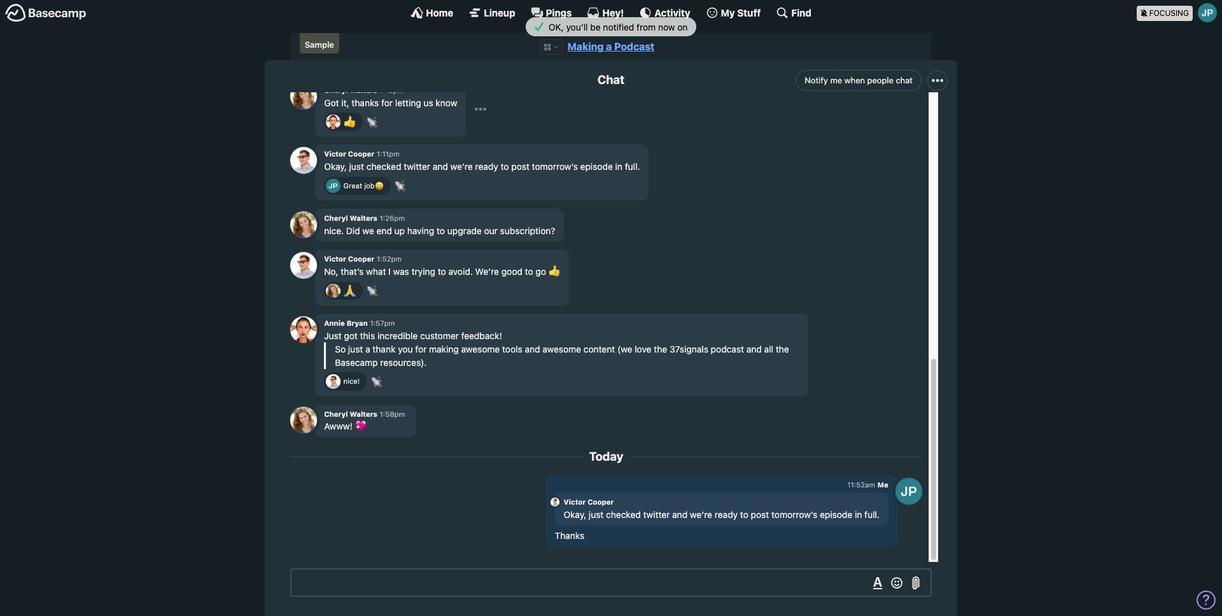 Task type: describe. For each thing, give the bounding box(es) containing it.
and inside the victor cooper 1:11pm okay, just checked twitter and we're ready to post tomorrow's episode in full.
[[433, 161, 448, 172]]

i
[[388, 266, 391, 277]]

we're inside the victor cooper 1:11pm okay, just checked twitter and we're ready to post tomorrow's episode in full.
[[450, 161, 473, 172]]

1:58pm link
[[380, 410, 405, 418]]

bryan
[[347, 319, 368, 327]]

just inside victor cooper okay, just checked twitter and we're ready to post tomorrow's episode in full.
[[589, 509, 604, 520]]

thanks
[[352, 97, 379, 108]]

1:11pm
[[377, 150, 400, 158]]

from
[[637, 21, 656, 32]]

notify me when people chat
[[805, 75, 913, 85]]

full. inside victor cooper okay, just checked twitter and we're ready to post tomorrow's episode in full.
[[864, 509, 880, 520]]

we're inside victor cooper okay, just checked twitter and we're ready to post tomorrow's episode in full.
[[690, 509, 712, 520]]

no,
[[324, 266, 338, 277]]

💖
[[355, 421, 366, 432]]

content
[[584, 344, 615, 354]]

incredible
[[377, 330, 418, 341]]

that's
[[341, 266, 364, 277]]

nice!
[[343, 377, 360, 385]]

2 awesome from the left
[[543, 344, 581, 354]]

james peterson image inside james p. boosted the chat with 'great job😀' 'element'
[[326, 179, 340, 193]]

episode inside victor cooper okay, just checked twitter and we're ready to post tomorrow's episode in full.
[[820, 509, 852, 520]]

1:10pm link
[[380, 86, 404, 94]]

👍 inside annie b. boosted the chat with '👍' element
[[343, 116, 356, 127]]

(we
[[617, 344, 632, 354]]

pings
[[546, 7, 572, 18]]

focusing button
[[1137, 0, 1222, 25]]

job😀
[[364, 181, 384, 190]]

tools
[[502, 344, 522, 354]]

cheryl walters image for awww! 💖
[[290, 407, 317, 434]]

annie bryan image inside annie b. boosted the chat with '👍' element
[[326, 115, 340, 129]]

1:11pm link
[[377, 150, 400, 158]]

subscription?
[[500, 225, 555, 236]]

trying
[[412, 266, 435, 277]]

did
[[346, 225, 360, 236]]

to for okay,
[[740, 509, 748, 520]]

to for 1:26pm
[[437, 225, 445, 236]]

chat
[[896, 75, 913, 85]]

2 the from the left
[[776, 344, 789, 354]]

notified
[[603, 21, 634, 32]]

1 horizontal spatial a
[[606, 41, 612, 52]]

lineup link
[[469, 6, 515, 19]]

victor cooper link
[[564, 497, 614, 508]]

letting
[[395, 97, 421, 108]]

home link
[[411, 6, 453, 19]]

tomorrow's inside victor cooper okay, just checked twitter and we're ready to post tomorrow's episode in full.
[[771, 509, 817, 520]]

you'll
[[566, 21, 588, 32]]

cheryl walters 1:10pm
[[324, 86, 404, 94]]

1 awesome from the left
[[461, 344, 500, 354]]

now
[[658, 21, 675, 32]]

🙏
[[343, 285, 356, 296]]

so
[[335, 344, 346, 354]]

checked inside victor cooper okay, just checked twitter and we're ready to post tomorrow's episode in full.
[[606, 509, 641, 520]]

11:52am link
[[847, 481, 875, 489]]

my
[[721, 7, 735, 18]]

feedback!
[[461, 330, 502, 341]]

in inside the victor cooper 1:11pm okay, just checked twitter and we're ready to post tomorrow's episode in full.
[[615, 161, 622, 172]]

my stuff
[[721, 7, 761, 18]]

upgrade
[[447, 225, 482, 236]]

to for 1:52pm
[[438, 266, 446, 277]]

be
[[590, 21, 601, 32]]

got
[[324, 97, 339, 108]]

avoid.
[[448, 266, 473, 277]]

switch accounts image
[[5, 3, 87, 23]]

sample element
[[300, 33, 339, 54]]

podcast
[[614, 41, 655, 52]]

1:26pm
[[380, 214, 405, 222]]

cheryl for awww!
[[324, 410, 348, 418]]

hey!
[[602, 7, 624, 18]]

victor cooper 1:11pm okay, just checked twitter and we're ready to post tomorrow's episode in full.
[[324, 150, 640, 172]]

annie b. boosted the chat with '👍' element
[[324, 113, 363, 131]]

today
[[589, 449, 623, 463]]

pings button
[[531, 6, 572, 19]]

cheryl w. boosted the chat with '🙏' element
[[324, 282, 363, 300]]

it,
[[341, 97, 349, 108]]

annie
[[324, 319, 345, 327]]

okay, inside victor cooper okay, just checked twitter and we're ready to post tomorrow's episode in full.
[[564, 509, 586, 520]]

cooper for 🙏
[[348, 255, 374, 263]]

chat
[[598, 73, 625, 87]]

up
[[394, 225, 405, 236]]

ok, you'll be notified from now on
[[546, 21, 688, 32]]

awww!
[[324, 421, 353, 432]]

notify
[[805, 75, 828, 85]]

walters for did
[[350, 214, 377, 222]]

what
[[366, 266, 386, 277]]

love
[[635, 344, 651, 354]]

know
[[436, 97, 457, 108]]

cooper for great job😀
[[348, 150, 374, 158]]

customer
[[420, 330, 459, 341]]

people
[[867, 75, 894, 85]]

this
[[360, 330, 375, 341]]

thank
[[373, 344, 396, 354]]

me
[[830, 75, 842, 85]]

in inside victor cooper okay, just checked twitter and we're ready to post tomorrow's episode in full.
[[855, 509, 862, 520]]

1:57pm
[[370, 319, 395, 327]]

1:58pm
[[380, 410, 405, 418]]

end
[[376, 225, 392, 236]]

cheryl walters image for got it, thanks for letting us know
[[290, 83, 317, 110]]

ok,
[[549, 21, 564, 32]]

james p. boosted the chat with 'great job😀' element
[[324, 177, 391, 195]]

making
[[568, 41, 604, 52]]

we're
[[475, 266, 499, 277]]

1:52pm element
[[377, 255, 402, 263]]

1:26pm link
[[380, 214, 405, 222]]

1:26pm element
[[380, 214, 405, 222]]

👍 inside "victor cooper 1:52pm no, that's what i was trying to avoid. we're good to go 👍"
[[548, 266, 560, 277]]

sample
[[305, 40, 334, 50]]

1:10pm element
[[380, 86, 404, 94]]

1 walters from the top
[[350, 86, 377, 94]]

victor cooper 1:52pm no, that's what i was trying to avoid. we're good to go 👍
[[324, 255, 560, 277]]

when
[[844, 75, 865, 85]]

just
[[324, 330, 342, 341]]

was
[[393, 266, 409, 277]]

0 horizontal spatial victor cooper image
[[290, 252, 317, 279]]

great job😀
[[343, 181, 384, 190]]

james peterson image
[[896, 478, 922, 505]]

annie bryan 1:57pm just got this incredible customer feedback! so just a thank you for making awesome tools and awesome content             (we love the 37signals podcast and all the basecamp resources).
[[324, 319, 789, 368]]

twitter inside victor cooper okay, just checked twitter and we're ready to post tomorrow's episode in full.
[[643, 509, 670, 520]]

thanks
[[555, 530, 585, 541]]

victor for great job😀
[[324, 150, 346, 158]]

twitter inside the victor cooper 1:11pm okay, just checked twitter and we're ready to post tomorrow's episode in full.
[[404, 161, 430, 172]]



Task type: vqa. For each thing, say whether or not it's contained in the screenshot.
Annie Bryan ICON to the top
yes



Task type: locate. For each thing, give the bounding box(es) containing it.
cheryl walters image inside cheryl w. boosted the chat with '🙏' element
[[326, 284, 340, 298]]

cheryl up awww!
[[324, 410, 348, 418]]

1:10pm
[[380, 86, 404, 94]]

twitter
[[404, 161, 430, 172], [643, 509, 670, 520]]

victor cooper image
[[290, 252, 317, 279], [550, 498, 559, 507]]

victor cooper image left "victor cooper" link
[[550, 498, 559, 507]]

cheryl for nice.
[[324, 214, 348, 222]]

victor cooper okay, just checked twitter and we're ready to post tomorrow's episode in full.
[[564, 498, 880, 520]]

2 vertical spatial walters
[[350, 410, 377, 418]]

0 vertical spatial 👍
[[343, 116, 356, 127]]

awesome
[[461, 344, 500, 354], [543, 344, 581, 354]]

tomorrow's inside the victor cooper 1:11pm okay, just checked twitter and we're ready to post tomorrow's episode in full.
[[532, 161, 578, 172]]

annie bryan image
[[326, 115, 340, 129], [290, 316, 317, 343]]

0 horizontal spatial we're
[[450, 161, 473, 172]]

good
[[501, 266, 522, 277]]

checked inside the victor cooper 1:11pm okay, just checked twitter and we're ready to post tomorrow's episode in full.
[[366, 161, 401, 172]]

annie bryan image down got
[[326, 115, 340, 129]]

1 vertical spatial cheryl
[[324, 214, 348, 222]]

1 vertical spatial victor
[[324, 255, 346, 263]]

0 horizontal spatial cheryl walters image
[[290, 211, 317, 238]]

1 horizontal spatial checked
[[606, 509, 641, 520]]

the right all
[[776, 344, 789, 354]]

james peterson image right focusing
[[1198, 3, 1217, 22]]

1:11pm element
[[377, 150, 400, 158]]

0 horizontal spatial ready
[[475, 161, 498, 172]]

1 vertical spatial victor cooper image
[[550, 498, 559, 507]]

walters up thanks
[[350, 86, 377, 94]]

cooper up that's
[[348, 255, 374, 263]]

1 vertical spatial tomorrow's
[[771, 509, 817, 520]]

victor down annie b. boosted the chat with '👍' element
[[324, 150, 346, 158]]

we
[[362, 225, 374, 236]]

awesome down feedback!
[[461, 344, 500, 354]]

having
[[407, 225, 434, 236]]

activity link
[[639, 6, 690, 19]]

cheryl
[[324, 86, 348, 94], [324, 214, 348, 222], [324, 410, 348, 418]]

walters inside cheryl walters 1:58pm awww! 💖
[[350, 410, 377, 418]]

cheryl walters image left awww!
[[290, 407, 317, 434]]

1 horizontal spatial annie bryan image
[[326, 115, 340, 129]]

to inside victor cooper okay, just checked twitter and we're ready to post tomorrow's episode in full.
[[740, 509, 748, 520]]

hey! button
[[587, 6, 624, 19]]

episode inside the victor cooper 1:11pm okay, just checked twitter and we're ready to post tomorrow's episode in full.
[[580, 161, 613, 172]]

3 walters from the top
[[350, 410, 377, 418]]

1 vertical spatial in
[[855, 509, 862, 520]]

0 vertical spatial episode
[[580, 161, 613, 172]]

walters for 💖
[[350, 410, 377, 418]]

post
[[511, 161, 530, 172], [751, 509, 769, 520]]

victor inside "victor cooper 1:52pm no, that's what i was trying to avoid. we're good to go 👍"
[[324, 255, 346, 263]]

awesome left content
[[543, 344, 581, 354]]

1 vertical spatial we're
[[690, 509, 712, 520]]

1 vertical spatial annie bryan image
[[290, 316, 317, 343]]

0 vertical spatial in
[[615, 161, 622, 172]]

resources).
[[380, 357, 427, 368]]

in
[[615, 161, 622, 172], [855, 509, 862, 520]]

0 vertical spatial checked
[[366, 161, 401, 172]]

0 vertical spatial cheryl
[[324, 86, 348, 94]]

3 cheryl from the top
[[324, 410, 348, 418]]

👍 right go
[[548, 266, 560, 277]]

0 vertical spatial victor cooper image
[[290, 252, 317, 279]]

for down 1:10pm element
[[381, 97, 393, 108]]

cheryl walters image left "🙏" at the top of the page
[[326, 284, 340, 298]]

0 vertical spatial post
[[511, 161, 530, 172]]

2 vertical spatial victor
[[564, 498, 586, 506]]

all
[[764, 344, 773, 354]]

1 horizontal spatial victor cooper image
[[326, 375, 340, 389]]

0 vertical spatial cooper
[[348, 150, 374, 158]]

notify me when people chat link
[[796, 70, 922, 91]]

making a podcast link
[[568, 41, 655, 52]]

to inside the victor cooper 1:11pm okay, just checked twitter and we're ready to post tomorrow's episode in full.
[[501, 161, 509, 172]]

cheryl up got
[[324, 86, 348, 94]]

1 vertical spatial full.
[[864, 509, 880, 520]]

ok, you'll be notified from now on alert
[[0, 17, 1222, 36]]

0 horizontal spatial post
[[511, 161, 530, 172]]

a
[[606, 41, 612, 52], [365, 344, 370, 354]]

my stuff button
[[706, 6, 761, 19]]

cooper down the today
[[588, 498, 614, 506]]

lineup
[[484, 7, 515, 18]]

0 vertical spatial twitter
[[404, 161, 430, 172]]

james peterson image inside focusing popup button
[[1198, 3, 1217, 22]]

cooper inside victor cooper okay, just checked twitter and we're ready to post tomorrow's episode in full.
[[588, 498, 614, 506]]

main element
[[0, 0, 1222, 25]]

1 vertical spatial 👍
[[548, 266, 560, 277]]

okay, inside the victor cooper 1:11pm okay, just checked twitter and we're ready to post tomorrow's episode in full.
[[324, 161, 347, 172]]

0 vertical spatial full.
[[625, 161, 640, 172]]

1 vertical spatial walters
[[350, 214, 377, 222]]

0 horizontal spatial 👍
[[343, 116, 356, 127]]

0 horizontal spatial the
[[654, 344, 667, 354]]

checked down 1:11pm element
[[366, 161, 401, 172]]

1 vertical spatial okay,
[[564, 509, 586, 520]]

0 horizontal spatial awesome
[[461, 344, 500, 354]]

0 vertical spatial ready
[[475, 161, 498, 172]]

cheryl walters 1:58pm awww! 💖
[[324, 410, 405, 432]]

stuff
[[737, 7, 761, 18]]

1 vertical spatial for
[[415, 344, 427, 354]]

2 vertical spatial just
[[589, 509, 604, 520]]

ready inside the victor cooper 1:11pm okay, just checked twitter and we're ready to post tomorrow's episode in full.
[[475, 161, 498, 172]]

find
[[791, 7, 812, 18]]

cheryl walters image
[[290, 83, 317, 110], [290, 407, 317, 434]]

1 horizontal spatial the
[[776, 344, 789, 354]]

just down "victor cooper" link
[[589, 509, 604, 520]]

checked down "victor cooper" link
[[606, 509, 641, 520]]

cheryl walters image left got
[[290, 83, 317, 110]]

tomorrow's
[[532, 161, 578, 172], [771, 509, 817, 520]]

11:52am element
[[847, 481, 875, 489]]

got
[[344, 330, 358, 341]]

okay,
[[324, 161, 347, 172], [564, 509, 586, 520]]

victor cooper image left no,
[[290, 252, 317, 279]]

1 vertical spatial episode
[[820, 509, 852, 520]]

2 vertical spatial cheryl
[[324, 410, 348, 418]]

1 vertical spatial cheryl walters image
[[290, 407, 317, 434]]

11:52am
[[847, 481, 875, 489]]

you
[[398, 344, 413, 354]]

on
[[677, 21, 688, 32]]

1 horizontal spatial victor cooper image
[[550, 498, 559, 507]]

episode
[[580, 161, 613, 172], [820, 509, 852, 520]]

2 vertical spatial cooper
[[588, 498, 614, 506]]

for right you
[[415, 344, 427, 354]]

victor for 🙏
[[324, 255, 346, 263]]

victor cooper image
[[290, 147, 317, 174], [326, 375, 340, 389]]

cooper left 1:11pm element
[[348, 150, 374, 158]]

2 cheryl from the top
[[324, 214, 348, 222]]

walters
[[350, 86, 377, 94], [350, 214, 377, 222], [350, 410, 377, 418]]

0 horizontal spatial james peterson image
[[326, 179, 340, 193]]

1:52pm link
[[377, 255, 402, 263]]

0 vertical spatial victor
[[324, 150, 346, 158]]

checked
[[366, 161, 401, 172], [606, 509, 641, 520]]

nice.
[[324, 225, 344, 236]]

for inside "annie bryan 1:57pm just got this incredible customer feedback! so just a thank you for making awesome tools and awesome content             (we love the 37signals podcast and all the basecamp resources)."
[[415, 344, 427, 354]]

0 vertical spatial a
[[606, 41, 612, 52]]

cooper inside the victor cooper 1:11pm okay, just checked twitter and we're ready to post tomorrow's episode in full.
[[348, 150, 374, 158]]

victor
[[324, 150, 346, 158], [324, 255, 346, 263], [564, 498, 586, 506]]

1:57pm element
[[370, 319, 395, 327]]

victor inside victor cooper okay, just checked twitter and we're ready to post tomorrow's episode in full.
[[564, 498, 586, 506]]

home
[[426, 7, 453, 18]]

1 horizontal spatial tomorrow's
[[771, 509, 817, 520]]

0 vertical spatial okay,
[[324, 161, 347, 172]]

2 cheryl walters image from the top
[[290, 407, 317, 434]]

1:58pm element
[[380, 410, 405, 418]]

find button
[[776, 6, 812, 19]]

victor c. boosted the chat with 'nice!' element
[[324, 373, 367, 391]]

1 cheryl from the top
[[324, 86, 348, 94]]

1 horizontal spatial we're
[[690, 509, 712, 520]]

ready inside victor cooper okay, just checked twitter and we're ready to post tomorrow's episode in full.
[[715, 509, 738, 520]]

0 vertical spatial cheryl walters image
[[290, 83, 317, 110]]

post inside victor cooper okay, just checked twitter and we're ready to post tomorrow's episode in full.
[[751, 509, 769, 520]]

annie bryan image left just
[[290, 316, 317, 343]]

just inside the victor cooper 1:11pm okay, just checked twitter and we're ready to post tomorrow's episode in full.
[[349, 161, 364, 172]]

1 horizontal spatial okay,
[[564, 509, 586, 520]]

a inside "annie bryan 1:57pm just got this incredible customer feedback! so just a thank you for making awesome tools and awesome content             (we love the 37signals podcast and all the basecamp resources)."
[[365, 344, 370, 354]]

0 horizontal spatial in
[[615, 161, 622, 172]]

0 horizontal spatial checked
[[366, 161, 401, 172]]

2 walters from the top
[[350, 214, 377, 222]]

0 horizontal spatial a
[[365, 344, 370, 354]]

0 horizontal spatial twitter
[[404, 161, 430, 172]]

cheryl walters image
[[290, 211, 317, 238], [326, 284, 340, 298]]

great
[[343, 181, 362, 190]]

walters up 💖
[[350, 410, 377, 418]]

1:52pm
[[377, 255, 402, 263]]

1 horizontal spatial episode
[[820, 509, 852, 520]]

1 vertical spatial post
[[751, 509, 769, 520]]

1 horizontal spatial james peterson image
[[1198, 3, 1217, 22]]

cheryl inside 'cheryl walters 1:26pm nice. did we end up having to upgrade our subscription?'
[[324, 214, 348, 222]]

1 horizontal spatial awesome
[[543, 344, 581, 354]]

us
[[424, 97, 433, 108]]

okay, down "victor cooper" link
[[564, 509, 586, 520]]

0 horizontal spatial annie bryan image
[[290, 316, 317, 343]]

cheryl walters image left nice.
[[290, 211, 317, 238]]

1 vertical spatial james peterson image
[[326, 179, 340, 193]]

cheryl up nice.
[[324, 214, 348, 222]]

focusing
[[1149, 8, 1189, 18]]

post inside the victor cooper 1:11pm okay, just checked twitter and we're ready to post tomorrow's episode in full.
[[511, 161, 530, 172]]

our
[[484, 225, 498, 236]]

the right love at right bottom
[[654, 344, 667, 354]]

0 horizontal spatial episode
[[580, 161, 613, 172]]

victor cooper image inside victor c. boosted the chat with 'nice!' element
[[326, 375, 340, 389]]

0 horizontal spatial full.
[[625, 161, 640, 172]]

0 vertical spatial victor cooper image
[[290, 147, 317, 174]]

just
[[349, 161, 364, 172], [348, 344, 363, 354], [589, 509, 604, 520]]

victor up the thanks
[[564, 498, 586, 506]]

1:57pm link
[[370, 319, 395, 327]]

1 vertical spatial a
[[365, 344, 370, 354]]

1 horizontal spatial post
[[751, 509, 769, 520]]

1 vertical spatial victor cooper image
[[326, 375, 340, 389]]

okay, up great
[[324, 161, 347, 172]]

a down ok, you'll be notified from now on alert
[[606, 41, 612, 52]]

👍 down 'it,'
[[343, 116, 356, 127]]

1 horizontal spatial twitter
[[643, 509, 670, 520]]

0 vertical spatial tomorrow's
[[532, 161, 578, 172]]

full. inside the victor cooper 1:11pm okay, just checked twitter and we're ready to post tomorrow's episode in full.
[[625, 161, 640, 172]]

just up basecamp
[[348, 344, 363, 354]]

1 vertical spatial cooper
[[348, 255, 374, 263]]

walters inside 'cheryl walters 1:26pm nice. did we end up having to upgrade our subscription?'
[[350, 214, 377, 222]]

1 vertical spatial twitter
[[643, 509, 670, 520]]

None text field
[[290, 568, 932, 597]]

0 vertical spatial just
[[349, 161, 364, 172]]

and inside victor cooper okay, just checked twitter and we're ready to post tomorrow's episode in full.
[[672, 509, 688, 520]]

0 vertical spatial we're
[[450, 161, 473, 172]]

1 horizontal spatial ready
[[715, 509, 738, 520]]

just inside "annie bryan 1:57pm just got this incredible customer feedback! so just a thank you for making awesome tools and awesome content             (we love the 37signals podcast and all the basecamp resources)."
[[348, 344, 363, 354]]

breadcrumb element
[[290, 33, 932, 61]]

cooper inside "victor cooper 1:52pm no, that's what i was trying to avoid. we're good to go 👍"
[[348, 255, 374, 263]]

1 horizontal spatial in
[[855, 509, 862, 520]]

0 horizontal spatial okay,
[[324, 161, 347, 172]]

0 vertical spatial for
[[381, 97, 393, 108]]

making
[[429, 344, 459, 354]]

making a podcast
[[568, 41, 655, 52]]

just up great
[[349, 161, 364, 172]]

1 vertical spatial ready
[[715, 509, 738, 520]]

victor inside the victor cooper 1:11pm okay, just checked twitter and we're ready to post tomorrow's episode in full.
[[324, 150, 346, 158]]

1 vertical spatial checked
[[606, 509, 641, 520]]

0 horizontal spatial for
[[381, 97, 393, 108]]

to inside 'cheryl walters 1:26pm nice. did we end up having to upgrade our subscription?'
[[437, 225, 445, 236]]

0 horizontal spatial tomorrow's
[[532, 161, 578, 172]]

0 vertical spatial cheryl walters image
[[290, 211, 317, 238]]

1 the from the left
[[654, 344, 667, 354]]

1 horizontal spatial cheryl walters image
[[326, 284, 340, 298]]

1 horizontal spatial for
[[415, 344, 427, 354]]

activity
[[655, 7, 690, 18]]

cheryl inside cheryl walters 1:58pm awww! 💖
[[324, 410, 348, 418]]

basecamp
[[335, 357, 378, 368]]

victor up no,
[[324, 255, 346, 263]]

37signals
[[670, 344, 708, 354]]

0 vertical spatial walters
[[350, 86, 377, 94]]

a down 'this'
[[365, 344, 370, 354]]

1 cheryl walters image from the top
[[290, 83, 317, 110]]

0 vertical spatial annie bryan image
[[326, 115, 340, 129]]

0 horizontal spatial victor cooper image
[[290, 147, 317, 174]]

james peterson image left great
[[326, 179, 340, 193]]

ready
[[475, 161, 498, 172], [715, 509, 738, 520]]

walters up the we
[[350, 214, 377, 222]]

1 horizontal spatial full.
[[864, 509, 880, 520]]

1 vertical spatial just
[[348, 344, 363, 354]]

1 horizontal spatial 👍
[[548, 266, 560, 277]]

1 vertical spatial cheryl walters image
[[326, 284, 340, 298]]

0 vertical spatial james peterson image
[[1198, 3, 1217, 22]]

james peterson image
[[1198, 3, 1217, 22], [326, 179, 340, 193]]



